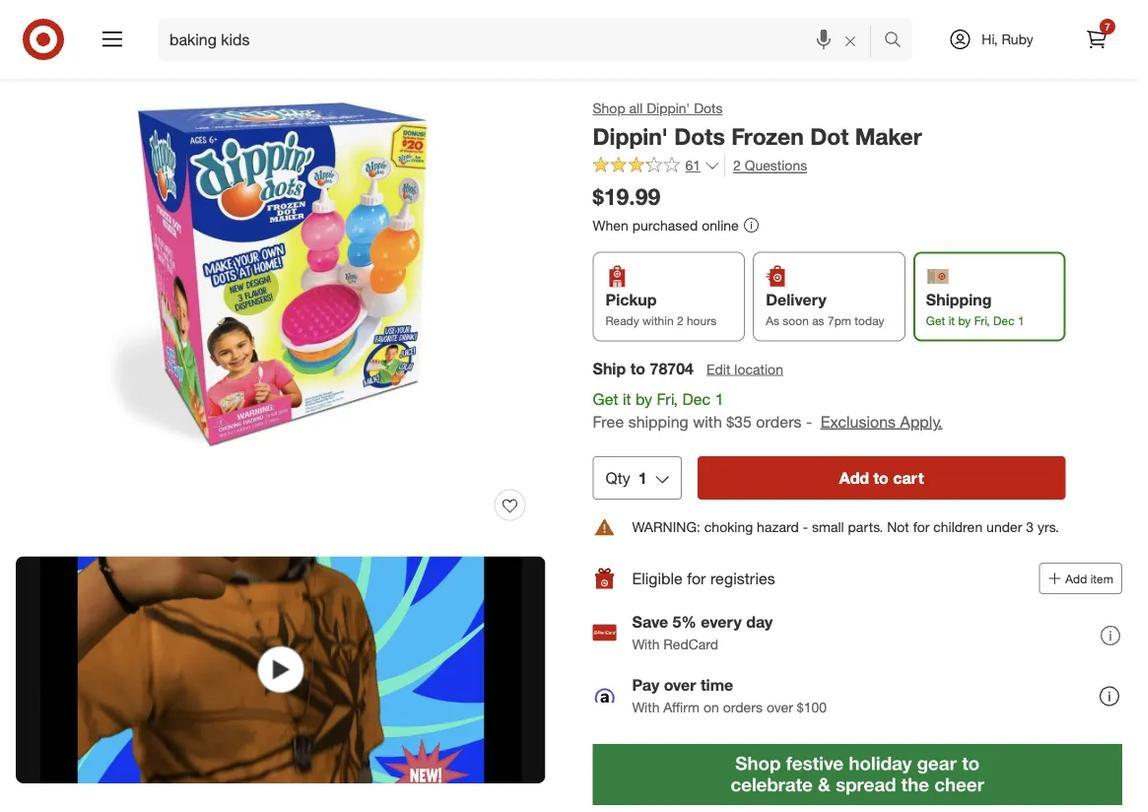 Task type: vqa. For each thing, say whether or not it's contained in the screenshot.


Task type: describe. For each thing, give the bounding box(es) containing it.
shipping
[[927, 290, 993, 309]]

pickup ready within 2 hours
[[606, 290, 717, 328]]

$19.99
[[593, 183, 661, 211]]

exclusions
[[821, 412, 896, 431]]

it inside 'shipping get it by fri, dec 1'
[[949, 313, 956, 328]]

it inside get it by fri, dec 1 free shipping with $35 orders - exclusions apply.
[[623, 389, 632, 409]]

3
[[1027, 519, 1035, 536]]

to for ship
[[631, 359, 646, 378]]

add for add item
[[1066, 572, 1088, 586]]

delivery as soon as 7pm today
[[766, 290, 885, 328]]

add to cart button
[[698, 457, 1066, 500]]

dippin&#39; dots frozen dot maker, 1 of 6 image
[[16, 11, 546, 541]]

$100
[[797, 699, 827, 716]]

image gallery element
[[16, 11, 546, 810]]

redcard
[[664, 636, 719, 653]]

as
[[766, 313, 780, 328]]

pickup
[[606, 290, 657, 309]]

add to cart
[[840, 469, 924, 488]]

eligible
[[633, 569, 683, 588]]

under
[[987, 519, 1023, 536]]

get it by fri, dec 1 free shipping with $35 orders - exclusions apply.
[[593, 389, 943, 431]]

hi, ruby
[[982, 31, 1034, 48]]

5%
[[673, 613, 697, 632]]

0 vertical spatial dippin'
[[647, 100, 691, 117]]

with inside the save 5% every day with redcard
[[633, 636, 660, 653]]

fri, inside get it by fri, dec 1 free shipping with $35 orders - exclusions apply.
[[657, 389, 678, 409]]

apply.
[[901, 412, 943, 431]]

by inside get it by fri, dec 1 free shipping with $35 orders - exclusions apply.
[[636, 389, 653, 409]]

1 vertical spatial dots
[[675, 122, 726, 150]]

shipping get it by fri, dec 1
[[927, 290, 1025, 328]]

0 vertical spatial dots
[[694, 100, 723, 117]]

location
[[735, 360, 784, 378]]

by inside 'shipping get it by fri, dec 1'
[[959, 313, 972, 328]]

edit location button
[[706, 358, 785, 380]]

2 inside pickup ready within 2 hours
[[677, 313, 684, 328]]

save 5% every day with redcard
[[633, 613, 773, 653]]

choking
[[705, 519, 754, 536]]

within
[[643, 313, 674, 328]]

as
[[813, 313, 825, 328]]

advertisement region
[[593, 745, 1123, 806]]

ready
[[606, 313, 640, 328]]

7
[[1106, 20, 1111, 33]]

warning:
[[633, 519, 701, 536]]

frozen
[[732, 122, 804, 150]]

7 link
[[1076, 18, 1119, 61]]

delivery
[[766, 290, 827, 309]]

dippin&#39; dots frozen dot maker, 2 of 6, play video image
[[16, 557, 546, 784]]

search
[[876, 32, 923, 51]]

dec inside 'shipping get it by fri, dec 1'
[[994, 313, 1015, 328]]

qty
[[606, 469, 631, 488]]

edit location
[[707, 360, 784, 378]]

61 link
[[593, 155, 721, 179]]

0 vertical spatial 2
[[734, 157, 741, 174]]

time
[[701, 676, 734, 695]]

with
[[693, 412, 723, 431]]

cart
[[894, 469, 924, 488]]

get inside 'shipping get it by fri, dec 1'
[[927, 313, 946, 328]]

orders inside get it by fri, dec 1 free shipping with $35 orders - exclusions apply.
[[757, 412, 802, 431]]

add item button
[[1040, 563, 1123, 595]]



Task type: locate. For each thing, give the bounding box(es) containing it.
add for add to cart
[[840, 469, 870, 488]]

dippin'
[[647, 100, 691, 117], [593, 122, 668, 150]]

0 vertical spatial 1
[[1019, 313, 1025, 328]]

by
[[959, 313, 972, 328], [636, 389, 653, 409]]

2 questions
[[734, 157, 808, 174]]

1 vertical spatial it
[[623, 389, 632, 409]]

0 vertical spatial get
[[927, 313, 946, 328]]

1 inside 'shipping get it by fri, dec 1'
[[1019, 313, 1025, 328]]

1 horizontal spatial for
[[914, 519, 930, 536]]

with
[[633, 636, 660, 653], [633, 699, 660, 716]]

1 vertical spatial to
[[874, 469, 889, 488]]

1 vertical spatial -
[[803, 519, 809, 536]]

1 vertical spatial over
[[767, 699, 794, 716]]

78704
[[650, 359, 694, 378]]

0 vertical spatial for
[[914, 519, 930, 536]]

it
[[949, 313, 956, 328], [623, 389, 632, 409]]

2
[[734, 157, 741, 174], [677, 313, 684, 328]]

ship to 78704
[[593, 359, 694, 378]]

shop all dippin' dots dippin' dots frozen dot maker
[[593, 100, 923, 150]]

dippin' right the all
[[647, 100, 691, 117]]

questions
[[745, 157, 808, 174]]

1 vertical spatial fri,
[[657, 389, 678, 409]]

2 horizontal spatial 1
[[1019, 313, 1025, 328]]

0 horizontal spatial to
[[631, 359, 646, 378]]

0 horizontal spatial add
[[840, 469, 870, 488]]

not
[[888, 519, 910, 536]]

hours
[[687, 313, 717, 328]]

1 vertical spatial 2
[[677, 313, 684, 328]]

-
[[807, 412, 813, 431], [803, 519, 809, 536]]

0 horizontal spatial by
[[636, 389, 653, 409]]

1 vertical spatial by
[[636, 389, 653, 409]]

hi,
[[982, 31, 998, 48]]

add item
[[1066, 572, 1114, 586]]

1 horizontal spatial by
[[959, 313, 972, 328]]

fri, down shipping
[[975, 313, 991, 328]]

dec
[[994, 313, 1015, 328], [683, 389, 711, 409]]

search button
[[876, 18, 923, 65]]

dippin' down the all
[[593, 122, 668, 150]]

orders
[[757, 412, 802, 431], [723, 699, 763, 716]]

1 vertical spatial 1
[[716, 389, 724, 409]]

exclusions apply. link
[[821, 412, 943, 431]]

to for add
[[874, 469, 889, 488]]

1 horizontal spatial get
[[927, 313, 946, 328]]

- left small
[[803, 519, 809, 536]]

61
[[686, 157, 701, 174]]

0 vertical spatial orders
[[757, 412, 802, 431]]

shop
[[593, 100, 626, 117]]

0 vertical spatial add
[[840, 469, 870, 488]]

0 vertical spatial over
[[664, 676, 697, 695]]

qty 1
[[606, 469, 648, 488]]

get down shipping
[[927, 313, 946, 328]]

- inside get it by fri, dec 1 free shipping with $35 orders - exclusions apply.
[[807, 412, 813, 431]]

get
[[927, 313, 946, 328], [593, 389, 619, 409]]

0 vertical spatial by
[[959, 313, 972, 328]]

affirm
[[664, 699, 700, 716]]

1 horizontal spatial over
[[767, 699, 794, 716]]

$35
[[727, 412, 752, 431]]

today
[[855, 313, 885, 328]]

0 vertical spatial dec
[[994, 313, 1015, 328]]

all
[[630, 100, 643, 117]]

0 horizontal spatial over
[[664, 676, 697, 695]]

0 vertical spatial fri,
[[975, 313, 991, 328]]

for right not
[[914, 519, 930, 536]]

pay
[[633, 676, 660, 695]]

1 vertical spatial dippin'
[[593, 122, 668, 150]]

with down save
[[633, 636, 660, 653]]

registries
[[711, 569, 776, 588]]

dots
[[694, 100, 723, 117], [675, 122, 726, 150]]

warning: choking hazard - small parts. not for children under 3 yrs.
[[633, 519, 1060, 536]]

to left cart
[[874, 469, 889, 488]]

for
[[914, 519, 930, 536], [688, 569, 706, 588]]

1 vertical spatial with
[[633, 699, 660, 716]]

over
[[664, 676, 697, 695], [767, 699, 794, 716]]

1 vertical spatial orders
[[723, 699, 763, 716]]

orders right on
[[723, 699, 763, 716]]

add inside add item button
[[1066, 572, 1088, 586]]

0 horizontal spatial get
[[593, 389, 619, 409]]

1 horizontal spatial 1
[[716, 389, 724, 409]]

to inside button
[[874, 469, 889, 488]]

to
[[631, 359, 646, 378], [874, 469, 889, 488]]

0 horizontal spatial 2
[[677, 313, 684, 328]]

7pm
[[828, 313, 852, 328]]

1 horizontal spatial it
[[949, 313, 956, 328]]

by up "shipping"
[[636, 389, 653, 409]]

maker
[[856, 122, 923, 150]]

save
[[633, 613, 669, 632]]

ruby
[[1002, 31, 1034, 48]]

add
[[840, 469, 870, 488], [1066, 572, 1088, 586]]

to right ship
[[631, 359, 646, 378]]

1 horizontal spatial fri,
[[975, 313, 991, 328]]

with inside pay over time with affirm on orders over $100
[[633, 699, 660, 716]]

0 vertical spatial with
[[633, 636, 660, 653]]

pay over time with affirm on orders over $100
[[633, 676, 827, 716]]

2 left hours
[[677, 313, 684, 328]]

1 horizontal spatial add
[[1066, 572, 1088, 586]]

1 inside get it by fri, dec 1 free shipping with $35 orders - exclusions apply.
[[716, 389, 724, 409]]

when
[[593, 216, 629, 234]]

1 vertical spatial get
[[593, 389, 619, 409]]

eligible for registries
[[633, 569, 776, 588]]

2 vertical spatial 1
[[639, 469, 648, 488]]

item
[[1091, 572, 1114, 586]]

0 vertical spatial to
[[631, 359, 646, 378]]

0 horizontal spatial dec
[[683, 389, 711, 409]]

dec inside get it by fri, dec 1 free shipping with $35 orders - exclusions apply.
[[683, 389, 711, 409]]

over up affirm
[[664, 676, 697, 695]]

it up free
[[623, 389, 632, 409]]

by down shipping
[[959, 313, 972, 328]]

0 horizontal spatial fri,
[[657, 389, 678, 409]]

shipping
[[629, 412, 689, 431]]

2 questions link
[[725, 155, 808, 177]]

fri, up "shipping"
[[657, 389, 678, 409]]

small
[[813, 519, 845, 536]]

orders inside pay over time with affirm on orders over $100
[[723, 699, 763, 716]]

What can we help you find? suggestions appear below search field
[[158, 18, 889, 61]]

2 left questions
[[734, 157, 741, 174]]

1 vertical spatial dec
[[683, 389, 711, 409]]

on
[[704, 699, 720, 716]]

over left $100 on the right bottom
[[767, 699, 794, 716]]

yrs.
[[1038, 519, 1060, 536]]

day
[[747, 613, 773, 632]]

orders right $35
[[757, 412, 802, 431]]

add up the warning: choking hazard - small parts. not for children under 3 yrs.
[[840, 469, 870, 488]]

with down pay
[[633, 699, 660, 716]]

0 vertical spatial -
[[807, 412, 813, 431]]

online
[[702, 216, 739, 234]]

ship
[[593, 359, 626, 378]]

children
[[934, 519, 983, 536]]

free
[[593, 412, 624, 431]]

0 horizontal spatial 1
[[639, 469, 648, 488]]

0 horizontal spatial it
[[623, 389, 632, 409]]

dot
[[811, 122, 849, 150]]

for right eligible
[[688, 569, 706, 588]]

0 horizontal spatial for
[[688, 569, 706, 588]]

1 vertical spatial for
[[688, 569, 706, 588]]

edit
[[707, 360, 731, 378]]

soon
[[783, 313, 809, 328]]

1
[[1019, 313, 1025, 328], [716, 389, 724, 409], [639, 469, 648, 488]]

parts.
[[849, 519, 884, 536]]

1 with from the top
[[633, 636, 660, 653]]

- left exclusions on the right of page
[[807, 412, 813, 431]]

0 vertical spatial it
[[949, 313, 956, 328]]

1 horizontal spatial 2
[[734, 157, 741, 174]]

1 horizontal spatial to
[[874, 469, 889, 488]]

get up free
[[593, 389, 619, 409]]

when purchased online
[[593, 216, 739, 234]]

2 with from the top
[[633, 699, 660, 716]]

every
[[701, 613, 742, 632]]

get inside get it by fri, dec 1 free shipping with $35 orders - exclusions apply.
[[593, 389, 619, 409]]

hazard
[[757, 519, 799, 536]]

fri,
[[975, 313, 991, 328], [657, 389, 678, 409]]

1 vertical spatial add
[[1066, 572, 1088, 586]]

purchased
[[633, 216, 698, 234]]

1 horizontal spatial dec
[[994, 313, 1015, 328]]

add left item
[[1066, 572, 1088, 586]]

it down shipping
[[949, 313, 956, 328]]

fri, inside 'shipping get it by fri, dec 1'
[[975, 313, 991, 328]]

add inside 'add to cart' button
[[840, 469, 870, 488]]



